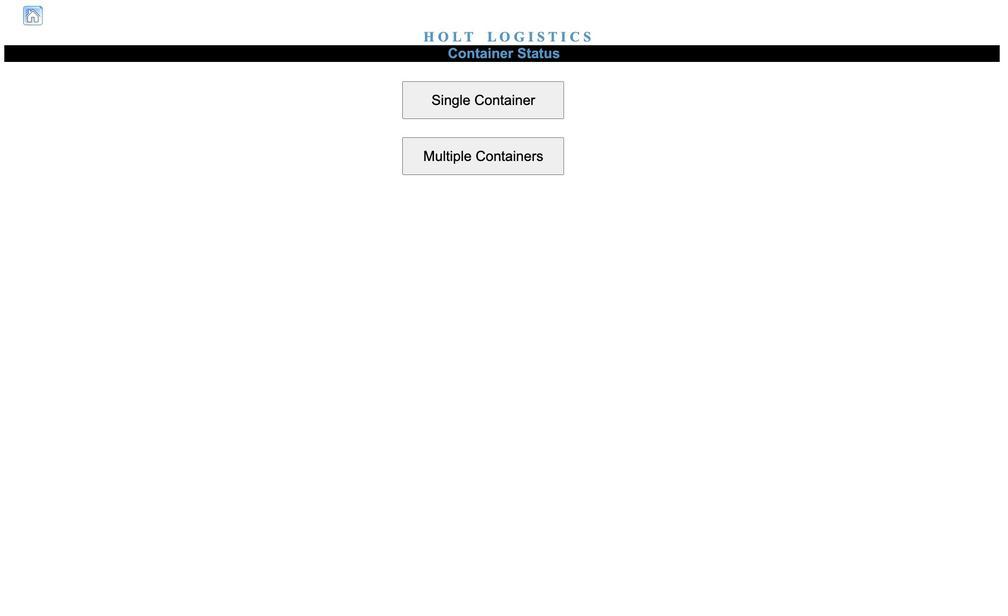 Task type: vqa. For each thing, say whether or not it's contained in the screenshot.
rightmost O
yes



Task type: locate. For each thing, give the bounding box(es) containing it.
1 horizontal spatial s
[[583, 29, 591, 45]]

0 horizontal spatial s
[[537, 29, 545, 45]]

s right c
[[583, 29, 591, 45]]

o left the l
[[438, 29, 449, 45]]

g
[[514, 29, 525, 45]]

0 horizontal spatial o
[[438, 29, 449, 45]]

o left g
[[499, 29, 510, 45]]

i right g
[[528, 29, 534, 45]]

s left t
[[537, 29, 545, 45]]

1 horizontal spatial i
[[561, 29, 566, 45]]

i
[[528, 29, 534, 45], [561, 29, 566, 45]]

i right t
[[561, 29, 566, 45]]

t    l
[[464, 29, 496, 45]]

1 horizontal spatial o
[[499, 29, 510, 45]]

None submit
[[403, 81, 564, 119], [403, 138, 564, 175], [403, 81, 564, 119], [403, 138, 564, 175]]

2 i from the left
[[561, 29, 566, 45]]

o
[[438, 29, 449, 45], [499, 29, 510, 45]]

2 s from the left
[[583, 29, 591, 45]]

s
[[537, 29, 545, 45], [583, 29, 591, 45]]

c
[[570, 29, 580, 45]]

0 horizontal spatial i
[[528, 29, 534, 45]]



Task type: describe. For each thing, give the bounding box(es) containing it.
2 o from the left
[[499, 29, 510, 45]]

status
[[517, 45, 560, 61]]

1 s from the left
[[537, 29, 545, 45]]

h
[[423, 29, 434, 45]]

container
[[448, 45, 513, 61]]

t
[[548, 29, 557, 45]]

h          o l t    l o g i s t i c s container          status
[[423, 29, 591, 61]]

1 i from the left
[[528, 29, 534, 45]]

l
[[452, 29, 461, 45]]

1 o from the left
[[438, 29, 449, 45]]



